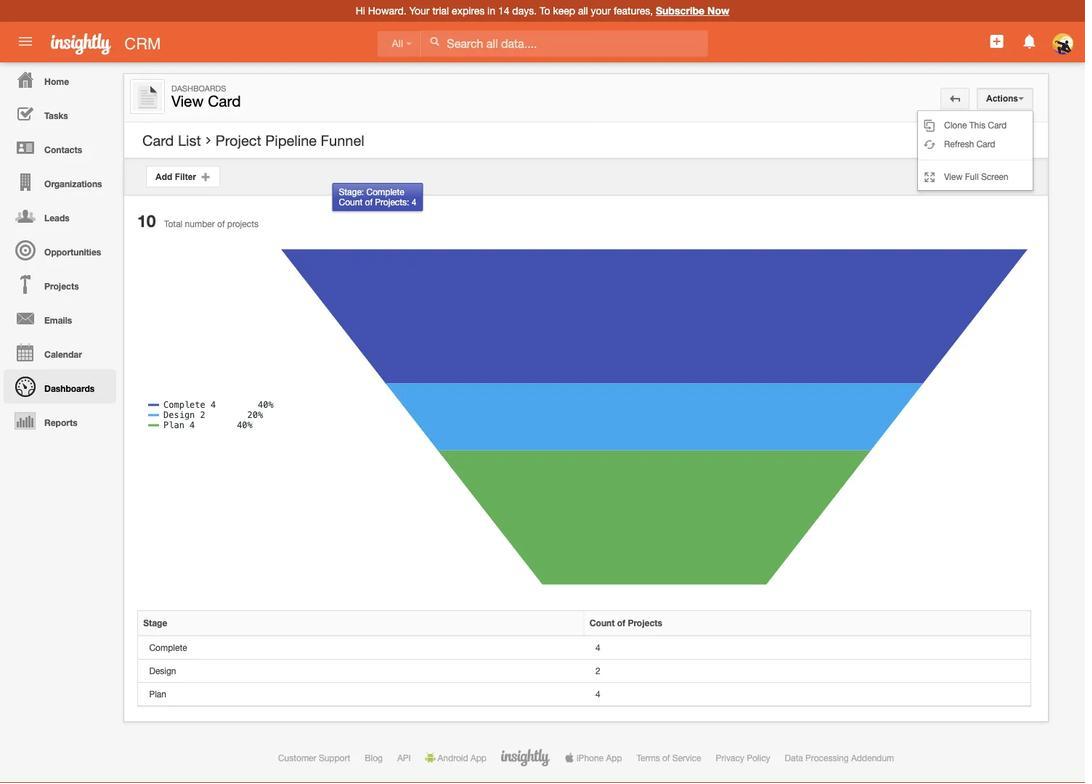 Task type: vqa. For each thing, say whether or not it's contained in the screenshot.
More link
no



Task type: describe. For each thing, give the bounding box(es) containing it.
card image
[[133, 82, 162, 111]]

project
[[216, 132, 261, 149]]

subscribe
[[656, 5, 705, 17]]

list
[[178, 132, 201, 149]]

contacts link
[[4, 131, 116, 165]]

this
[[970, 120, 986, 130]]

count inside row
[[590, 619, 615, 629]]

policy
[[747, 754, 771, 764]]

projects link
[[4, 267, 116, 302]]

crm
[[124, 34, 161, 53]]

emails
[[44, 315, 72, 326]]

to
[[540, 5, 550, 17]]

android app link
[[425, 754, 487, 764]]

10
[[137, 211, 156, 231]]

navigation containing home
[[0, 62, 116, 438]]

dashboards link
[[4, 370, 116, 404]]

dashboards for dashboards view card
[[171, 84, 226, 93]]

view full screen link
[[918, 167, 1033, 186]]

dashboards for dashboards
[[44, 384, 95, 394]]

privacy policy link
[[716, 754, 771, 764]]

organizations link
[[4, 165, 116, 199]]

api
[[397, 754, 411, 764]]

organizations
[[44, 179, 102, 189]]

Search all data.... text field
[[422, 30, 708, 57]]

row containing stage
[[138, 612, 1031, 637]]

row containing design
[[138, 660, 1031, 684]]

stage
[[143, 619, 167, 629]]

reports link
[[4, 404, 116, 438]]

view inside dashboards view card
[[171, 92, 204, 110]]

complete cell
[[138, 637, 585, 660]]

4 cell for plan
[[585, 684, 1031, 707]]

contacts
[[44, 145, 82, 155]]

all
[[578, 5, 588, 17]]

emails link
[[4, 302, 116, 336]]

actions
[[987, 94, 1019, 104]]

4 for complete
[[596, 643, 601, 653]]

1 horizontal spatial view
[[945, 171, 963, 182]]

funnel
[[321, 132, 364, 149]]

design
[[149, 666, 176, 677]]

total number of projects
[[164, 219, 259, 229]]

app for android app
[[471, 754, 487, 764]]

dashboards view card
[[171, 84, 241, 110]]

hi howard. your trial expires in 14 days. to keep all your features, subscribe now
[[356, 5, 730, 17]]

your
[[409, 5, 430, 17]]

of inside the stage: complete count of projects: 4
[[365, 197, 373, 207]]

calendar
[[44, 349, 82, 360]]

add filter link
[[146, 166, 221, 188]]

add filter
[[155, 172, 201, 182]]

add
[[155, 172, 172, 182]]

tasks link
[[4, 97, 116, 131]]

clone this card
[[945, 120, 1007, 130]]

days.
[[513, 5, 537, 17]]

projects inside row
[[628, 619, 663, 629]]

plus image
[[201, 172, 211, 182]]

of inside row
[[617, 619, 626, 629]]

opportunities link
[[4, 233, 116, 267]]

app for iphone app
[[606, 754, 622, 764]]

home
[[44, 76, 69, 86]]

row group containing complete
[[138, 637, 1031, 707]]

android app
[[438, 754, 487, 764]]

refresh card
[[945, 139, 996, 149]]

tasks
[[44, 110, 68, 121]]

leads link
[[4, 199, 116, 233]]

filter
[[175, 172, 196, 182]]

privacy
[[716, 754, 745, 764]]



Task type: locate. For each thing, give the bounding box(es) containing it.
complete up projects: at the left
[[367, 187, 405, 197]]

0 vertical spatial view
[[171, 92, 204, 110]]

data processing addendum link
[[785, 754, 895, 764]]

card inside button
[[988, 120, 1007, 130]]

keep
[[553, 5, 575, 17]]

4 down 2
[[596, 690, 601, 700]]

design cell
[[138, 660, 585, 684]]

project pipeline funnel
[[216, 132, 364, 149]]

1 vertical spatial 4 cell
[[585, 684, 1031, 707]]

api link
[[397, 754, 411, 764]]

hi
[[356, 5, 365, 17]]

count down the stage: at top
[[339, 197, 363, 207]]

plan
[[149, 690, 166, 700]]

view up list
[[171, 92, 204, 110]]

0 horizontal spatial complete
[[149, 643, 187, 653]]

opportunities
[[44, 247, 101, 257]]

card down the this
[[977, 139, 996, 149]]

0 horizontal spatial app
[[471, 754, 487, 764]]

clone this card button
[[918, 116, 1033, 134]]

back image
[[950, 94, 961, 104]]

service
[[673, 754, 702, 764]]

dashboards inside dashboards link
[[44, 384, 95, 394]]

1 horizontal spatial count
[[590, 619, 615, 629]]

navigation
[[0, 62, 116, 438]]

1 vertical spatial projects
[[628, 619, 663, 629]]

view full screen
[[945, 171, 1009, 182]]

complete inside the stage: complete count of projects: 4
[[367, 187, 405, 197]]

1 row from the top
[[138, 612, 1031, 637]]

0 vertical spatial dashboards
[[171, 84, 226, 93]]

14
[[498, 5, 510, 17]]

trial
[[433, 5, 449, 17]]

0 vertical spatial projects
[[44, 281, 79, 291]]

projects:
[[375, 197, 409, 207]]

card
[[208, 92, 241, 110], [988, 120, 1007, 130], [142, 132, 174, 149], [977, 139, 996, 149]]

number
[[185, 219, 215, 229]]

4 row from the top
[[138, 684, 1031, 707]]

privacy policy
[[716, 754, 771, 764]]

dashboards right the card image
[[171, 84, 226, 93]]

refresh card button
[[918, 134, 1033, 153]]

home link
[[4, 62, 116, 97]]

0 horizontal spatial view
[[171, 92, 204, 110]]

4 inside the stage: complete count of projects: 4
[[412, 197, 417, 207]]

plan cell
[[138, 684, 585, 707]]

2 4 cell from the top
[[585, 684, 1031, 707]]

card inside dashboards view card
[[208, 92, 241, 110]]

0 vertical spatial complete
[[367, 187, 405, 197]]

1 vertical spatial 4
[[596, 643, 601, 653]]

card inside 'button'
[[977, 139, 996, 149]]

2
[[596, 666, 601, 677]]

row containing plan
[[138, 684, 1031, 707]]

app right android
[[471, 754, 487, 764]]

2 cell
[[585, 660, 1031, 684]]

dashboards inside dashboards view card
[[171, 84, 226, 93]]

howard.
[[368, 5, 407, 17]]

white image
[[430, 36, 440, 47]]

iphone
[[577, 754, 604, 764]]

all link
[[377, 31, 421, 57]]

actions button
[[977, 88, 1034, 110]]

card up project
[[208, 92, 241, 110]]

0 vertical spatial 4 cell
[[585, 637, 1031, 660]]

iphone app
[[577, 754, 622, 764]]

0 vertical spatial count
[[339, 197, 363, 207]]

projects
[[44, 281, 79, 291], [628, 619, 663, 629]]

1 horizontal spatial complete
[[367, 187, 405, 197]]

row group
[[138, 637, 1031, 707]]

processing
[[806, 754, 849, 764]]

projects
[[227, 219, 259, 229]]

4 right projects: at the left
[[412, 197, 417, 207]]

0 vertical spatial 4
[[412, 197, 417, 207]]

1 4 cell from the top
[[585, 637, 1031, 660]]

clone
[[945, 120, 967, 130]]

reports
[[44, 418, 77, 428]]

count of projects
[[590, 619, 663, 629]]

in
[[488, 5, 496, 17]]

calendar link
[[4, 336, 116, 370]]

data
[[785, 754, 803, 764]]

1 vertical spatial count
[[590, 619, 615, 629]]

4
[[412, 197, 417, 207], [596, 643, 601, 653], [596, 690, 601, 700]]

row
[[138, 612, 1031, 637], [138, 637, 1031, 660], [138, 660, 1031, 684], [138, 684, 1031, 707]]

features,
[[614, 5, 653, 17]]

iphone app link
[[565, 754, 622, 764]]

1 horizontal spatial dashboards
[[171, 84, 226, 93]]

1 vertical spatial dashboards
[[44, 384, 95, 394]]

count up 2
[[590, 619, 615, 629]]

notifications image
[[1021, 33, 1039, 50]]

full
[[965, 171, 979, 182]]

1 horizontal spatial app
[[606, 754, 622, 764]]

stage:
[[339, 187, 364, 197]]

4 cell
[[585, 637, 1031, 660], [585, 684, 1031, 707]]

view
[[171, 92, 204, 110], [945, 171, 963, 182]]

your
[[591, 5, 611, 17]]

1 vertical spatial view
[[945, 171, 963, 182]]

stage: complete count of projects: 4
[[339, 187, 417, 207]]

3 row from the top
[[138, 660, 1031, 684]]

support
[[319, 754, 350, 764]]

all
[[392, 38, 403, 49]]

4 for plan
[[596, 690, 601, 700]]

terms of service
[[637, 754, 702, 764]]

app right iphone
[[606, 754, 622, 764]]

view left full
[[945, 171, 963, 182]]

screen
[[982, 171, 1009, 182]]

refresh
[[945, 139, 974, 149]]

4 cell for complete
[[585, 637, 1031, 660]]

leads
[[44, 213, 70, 223]]

total
[[164, 219, 183, 229]]

now
[[708, 5, 730, 17]]

customer support link
[[278, 754, 350, 764]]

card list link
[[142, 132, 201, 149]]

row containing complete
[[138, 637, 1031, 660]]

2 vertical spatial 4
[[596, 690, 601, 700]]

customer
[[278, 754, 316, 764]]

android
[[438, 754, 468, 764]]

complete inside 'complete' "cell"
[[149, 643, 187, 653]]

0 horizontal spatial dashboards
[[44, 384, 95, 394]]

card right the this
[[988, 120, 1007, 130]]

0 horizontal spatial count
[[339, 197, 363, 207]]

addendum
[[852, 754, 895, 764]]

4 up 2
[[596, 643, 601, 653]]

terms
[[637, 754, 660, 764]]

0 horizontal spatial projects
[[44, 281, 79, 291]]

customer support
[[278, 754, 350, 764]]

count
[[339, 197, 363, 207], [590, 619, 615, 629]]

subscribe now link
[[656, 5, 730, 17]]

card list
[[142, 132, 201, 149]]

blog
[[365, 754, 383, 764]]

app
[[471, 754, 487, 764], [606, 754, 622, 764]]

dashboards up reports link
[[44, 384, 95, 394]]

2 app from the left
[[606, 754, 622, 764]]

complete
[[367, 187, 405, 197], [149, 643, 187, 653]]

card left list
[[142, 132, 174, 149]]

pipeline
[[265, 132, 317, 149]]

complete up design
[[149, 643, 187, 653]]

1 vertical spatial complete
[[149, 643, 187, 653]]

blog link
[[365, 754, 383, 764]]

2 row from the top
[[138, 637, 1031, 660]]

of
[[365, 197, 373, 207], [217, 219, 225, 229], [617, 619, 626, 629], [663, 754, 670, 764]]

1 horizontal spatial projects
[[628, 619, 663, 629]]

count inside the stage: complete count of projects: 4
[[339, 197, 363, 207]]

1 app from the left
[[471, 754, 487, 764]]

expires
[[452, 5, 485, 17]]

data processing addendum
[[785, 754, 895, 764]]

terms of service link
[[637, 754, 702, 764]]



